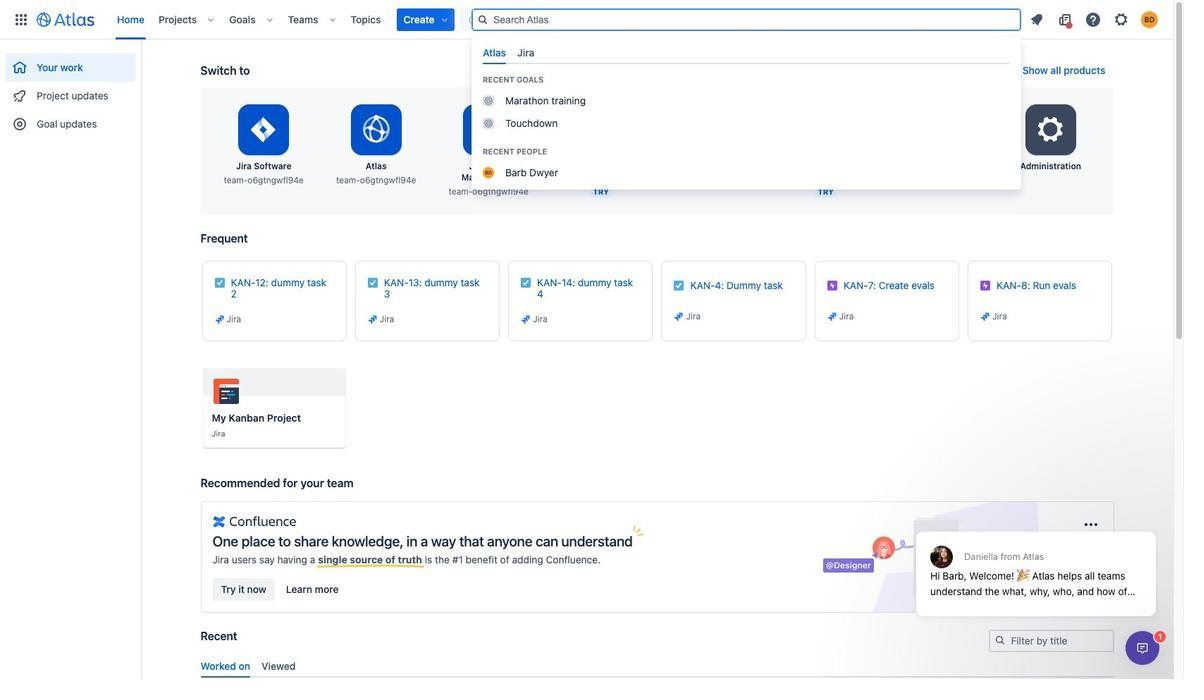 Task type: describe. For each thing, give the bounding box(es) containing it.
0 vertical spatial dialog
[[910, 497, 1164, 627]]

settings image
[[1114, 11, 1130, 28]]

1 tab from the left
[[477, 41, 512, 64]]

2 tab from the left
[[512, 41, 540, 64]]

1 vertical spatial dialog
[[1126, 631, 1160, 665]]

0 vertical spatial tab list
[[477, 41, 1016, 64]]

Filter by title field
[[990, 631, 1113, 651]]

top element
[[8, 0, 881, 39]]



Task type: vqa. For each thing, say whether or not it's contained in the screenshot.
Notifications image
yes



Task type: locate. For each thing, give the bounding box(es) containing it.
help image
[[1085, 11, 1102, 28]]

search image
[[477, 14, 489, 25]]

banner
[[0, 0, 1174, 189]]

jira image
[[674, 311, 685, 322], [674, 311, 685, 322], [980, 311, 992, 322], [367, 314, 379, 325], [367, 314, 379, 325], [521, 314, 532, 325]]

group
[[6, 39, 135, 142]]

notifications image
[[1029, 11, 1046, 28]]

1 vertical spatial tab list
[[195, 654, 1120, 678]]

jira image
[[827, 311, 838, 322], [827, 311, 838, 322], [980, 311, 992, 322], [214, 314, 225, 325], [214, 314, 225, 325], [521, 314, 532, 325]]

cross-flow recommendation banner element
[[201, 476, 1115, 630]]

account image
[[1142, 11, 1159, 28]]

search image
[[995, 635, 1006, 646]]

confluence image
[[213, 513, 296, 530], [213, 513, 296, 530]]

tab list
[[477, 41, 1016, 64], [195, 654, 1120, 678]]

settings image
[[1034, 113, 1068, 147]]

Search Atlas field
[[472, 8, 1022, 31]]

switch to... image
[[13, 11, 30, 28]]

None search field
[[472, 8, 1022, 31]]

dialog
[[910, 497, 1164, 627], [1126, 631, 1160, 665]]

tab
[[477, 41, 512, 64], [512, 41, 540, 64]]



